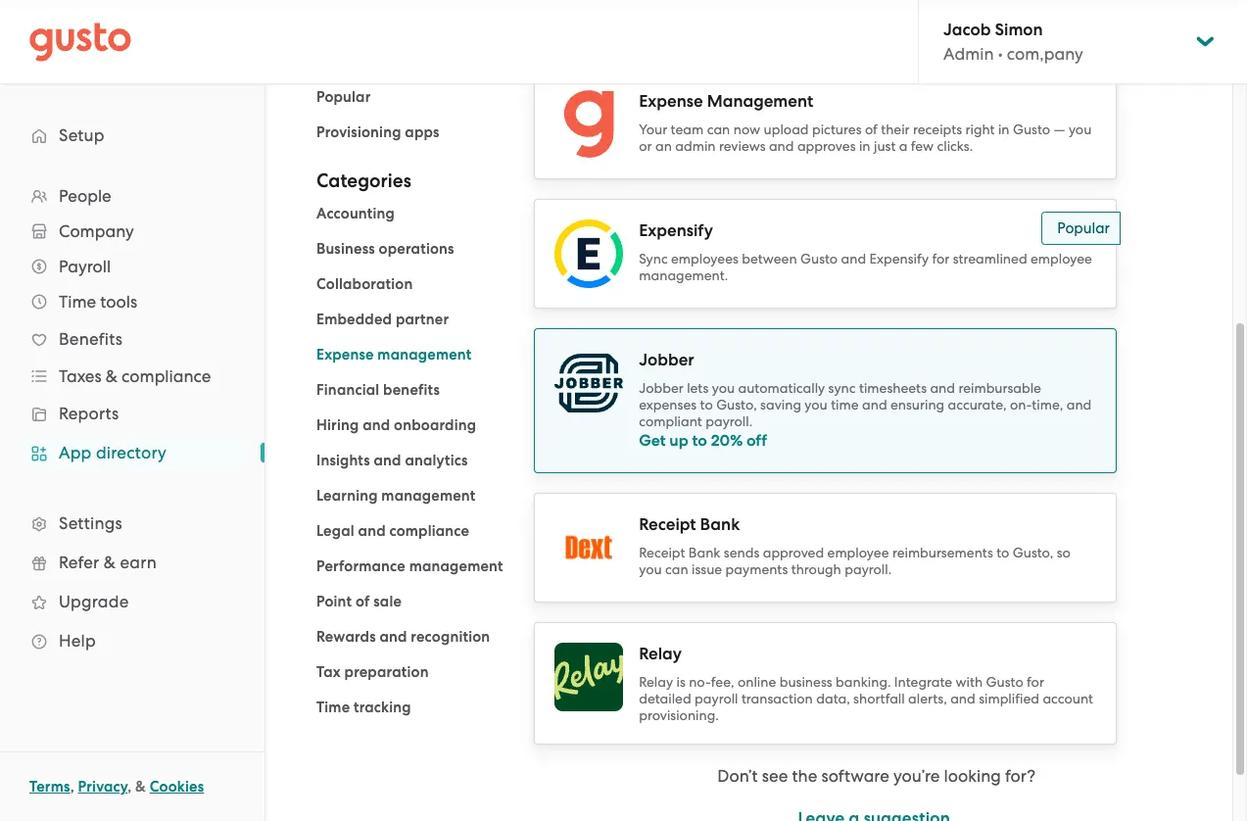 Task type: vqa. For each thing, say whether or not it's contained in the screenshot.
2nd EXPENSES? from the right
no



Task type: describe. For each thing, give the bounding box(es) containing it.
you left time
[[805, 397, 828, 413]]

saving
[[761, 397, 802, 413]]

simon
[[996, 20, 1044, 40]]

embedded partner
[[317, 311, 449, 328]]

collaboration
[[317, 275, 413, 293]]

preparation
[[345, 664, 429, 681]]

payments
[[726, 561, 788, 577]]

2 receipt from the top
[[639, 545, 686, 560]]

you inside receipt bank receipt bank sends approved employee reimbursements to gusto, so you can issue payments through payroll.
[[639, 561, 662, 577]]

simplified
[[979, 691, 1040, 706]]

privacy
[[78, 778, 128, 796]]

streamlined
[[953, 251, 1028, 267]]

their
[[881, 122, 910, 137]]

through
[[792, 561, 842, 577]]

employee inside receipt bank receipt bank sends approved employee reimbursements to gusto, so you can issue payments through payroll.
[[828, 545, 890, 560]]

1 , from the left
[[70, 778, 74, 796]]

expense management your team can now upload pictures of their receipts right in gusto — you or an admin reviews and approves in just a few clicks.
[[639, 91, 1092, 154]]

taxes & compliance
[[59, 367, 211, 386]]

business operations
[[317, 240, 454, 258]]

employees
[[672, 251, 739, 267]]

1 relay from the top
[[639, 644, 682, 664]]

for inside relay relay is no-fee, online business banking. integrate with gusto for detailed payroll transaction data, shortfall alerts, and simplified account provisioning.
[[1027, 674, 1045, 690]]

point
[[317, 593, 352, 611]]

performance
[[317, 558, 406, 575]]

payroll. inside jobber jobber lets you automatically sync timesheets and reimbursable expenses to gusto, saving you time and ensuring accurate, on-time, and compliant payroll. get up to 20% off
[[706, 414, 753, 429]]

sends
[[724, 545, 760, 560]]

1 vertical spatial popular
[[1058, 220, 1111, 237]]

or
[[639, 138, 652, 154]]

transaction
[[742, 691, 813, 706]]

refer & earn
[[59, 553, 157, 572]]

terms , privacy , & cookies
[[29, 778, 204, 796]]

you're
[[894, 766, 940, 786]]

insights and analytics
[[317, 452, 468, 470]]

tax
[[317, 664, 341, 681]]

business operations link
[[317, 240, 454, 258]]

time tracking link
[[317, 699, 411, 717]]

popular inside 'list'
[[317, 88, 371, 106]]

right
[[966, 122, 996, 137]]

don't see the software you're looking for?
[[718, 766, 1036, 786]]

expense management
[[317, 346, 472, 364]]

and up ensuring
[[931, 380, 956, 396]]

0 vertical spatial expensify
[[639, 221, 713, 241]]

management for learning management
[[382, 487, 476, 505]]

tools
[[100, 292, 137, 312]]

learning management link
[[317, 487, 476, 505]]

legal and compliance
[[317, 522, 470, 540]]

0 horizontal spatial in
[[860, 138, 871, 154]]

shortfall
[[854, 691, 905, 706]]

terms link
[[29, 778, 70, 796]]

can inside receipt bank receipt bank sends approved employee reimbursements to gusto, so you can issue payments through payroll.
[[666, 561, 689, 577]]

business
[[780, 674, 833, 690]]

reports link
[[20, 396, 245, 431]]

time for time tools
[[59, 292, 96, 312]]

setup
[[59, 125, 105, 145]]

•
[[999, 44, 1003, 64]]

management.
[[639, 268, 729, 283]]

sync
[[639, 251, 668, 267]]

expensify logo image
[[555, 220, 624, 288]]

point of sale link
[[317, 593, 402, 611]]

few
[[911, 138, 934, 154]]

expenses
[[639, 397, 697, 413]]

receipt bank logo image
[[555, 513, 624, 582]]

0 vertical spatial bank
[[701, 514, 740, 535]]

and down financial benefits
[[363, 417, 390, 434]]

receipts
[[914, 122, 963, 137]]

management for expense management
[[378, 346, 472, 364]]

payroll. inside receipt bank receipt bank sends approved employee reimbursements to gusto, so you can issue payments through payroll.
[[845, 561, 892, 577]]

cookies button
[[150, 775, 204, 799]]

earn
[[120, 553, 157, 572]]

list containing people
[[0, 178, 265, 661]]

2 relay from the top
[[639, 674, 674, 690]]

payroll
[[59, 257, 111, 276]]

and inside relay relay is no-fee, online business banking. integrate with gusto for detailed payroll transaction data, shortfall alerts, and simplified account provisioning.
[[951, 691, 976, 706]]

1 jobber from the top
[[639, 350, 695, 371]]

gusto inside expensify sync employees between gusto and expensify for streamlined employee management.
[[801, 251, 838, 267]]

expense for management
[[639, 91, 704, 112]]

company button
[[20, 214, 245, 249]]

ensuring
[[891, 397, 945, 413]]

jacob simon admin • com,pany
[[944, 20, 1084, 64]]

accurate,
[[948, 397, 1007, 413]]

relay relay is no-fee, online business banking. integrate with gusto for detailed payroll transaction data, shortfall alerts, and simplified account provisioning.
[[639, 644, 1094, 723]]

accounting link
[[317, 205, 395, 223]]

hiring
[[317, 417, 359, 434]]

privacy link
[[78, 778, 128, 796]]

taxes
[[59, 367, 102, 386]]

list containing popular
[[317, 0, 505, 144]]

looking
[[945, 766, 1002, 786]]

online
[[738, 674, 777, 690]]

com,pany
[[1008, 44, 1084, 64]]

upgrade link
[[20, 584, 245, 620]]

gusto inside relay relay is no-fee, online business banking. integrate with gusto for detailed payroll transaction data, shortfall alerts, and simplified account provisioning.
[[987, 674, 1024, 690]]

accounting
[[317, 205, 395, 223]]

settings
[[59, 514, 122, 533]]

refer & earn link
[[20, 545, 245, 580]]

taxes & compliance button
[[20, 359, 245, 394]]

reimbursements
[[893, 545, 994, 560]]

and right time, in the right of the page
[[1067, 397, 1092, 413]]

to inside receipt bank receipt bank sends approved employee reimbursements to gusto, so you can issue payments through payroll.
[[997, 545, 1010, 560]]

reports
[[59, 404, 119, 423]]

compliance for taxes & compliance
[[122, 367, 211, 386]]

and down "timesheets"
[[863, 397, 888, 413]]

for inside expensify sync employees between gusto and expensify for streamlined employee management.
[[933, 251, 950, 267]]

lets
[[687, 380, 709, 396]]

directory
[[96, 443, 167, 463]]

1 receipt from the top
[[639, 514, 697, 535]]

expense for management
[[317, 346, 374, 364]]

issue
[[692, 561, 723, 577]]

people
[[59, 186, 111, 206]]

—
[[1054, 122, 1066, 137]]

insights
[[317, 452, 370, 470]]

pictures
[[813, 122, 862, 137]]

business
[[317, 240, 375, 258]]

team
[[671, 122, 704, 137]]

provisioning apps
[[317, 124, 440, 141]]

jacob
[[944, 20, 991, 40]]

compliant
[[639, 414, 703, 429]]



Task type: locate. For each thing, give the bounding box(es) containing it.
management down partner on the left of page
[[378, 346, 472, 364]]

terms
[[29, 778, 70, 796]]

expensify
[[639, 221, 713, 241], [870, 251, 929, 267]]

0 vertical spatial time
[[59, 292, 96, 312]]

of left sale
[[356, 593, 370, 611]]

jobber up expenses
[[639, 380, 684, 396]]

company
[[59, 222, 134, 241]]

& for earn
[[104, 553, 116, 572]]

1 vertical spatial gusto,
[[1013, 545, 1054, 560]]

tax preparation
[[317, 664, 429, 681]]

management down analytics
[[382, 487, 476, 505]]

expense management logo image
[[555, 90, 624, 159]]

1 horizontal spatial gusto,
[[1013, 545, 1054, 560]]

gusto inside expense management your team can now upload pictures of their receipts right in gusto — you or an admin reviews and approves in just a few clicks.
[[1014, 122, 1051, 137]]

so
[[1057, 545, 1071, 560]]

1 horizontal spatial popular
[[1058, 220, 1111, 237]]

learning
[[317, 487, 378, 505]]

2 vertical spatial gusto
[[987, 674, 1024, 690]]

point of sale
[[317, 593, 402, 611]]

2 vertical spatial management
[[409, 558, 504, 575]]

and down with
[[951, 691, 976, 706]]

legal
[[317, 522, 355, 540]]

integrate
[[895, 674, 953, 690]]

management
[[378, 346, 472, 364], [382, 487, 476, 505], [409, 558, 504, 575]]

0 horizontal spatial expensify
[[639, 221, 713, 241]]

time tools
[[59, 292, 137, 312]]

1 vertical spatial expense
[[317, 346, 374, 364]]

management for performance management
[[409, 558, 504, 575]]

1 vertical spatial jobber
[[639, 380, 684, 396]]

settings link
[[20, 506, 245, 541]]

off
[[747, 431, 768, 450]]

compliance for legal and compliance
[[390, 522, 470, 540]]

in
[[999, 122, 1010, 137], [860, 138, 871, 154]]

0 vertical spatial expense
[[639, 91, 704, 112]]

for up simplified
[[1027, 674, 1045, 690]]

expense inside 'list'
[[317, 346, 374, 364]]

gusto, inside jobber jobber lets you automatically sync timesheets and reimbursable expenses to gusto, saving you time and ensuring accurate, on-time, and compliant payroll. get up to 20% off
[[717, 397, 757, 413]]

and inside expensify sync employees between gusto and expensify for streamlined employee management.
[[842, 251, 867, 267]]

1 vertical spatial management
[[382, 487, 476, 505]]

upload
[[764, 122, 809, 137]]

apps
[[405, 124, 440, 141]]

alerts,
[[909, 691, 948, 706]]

2 , from the left
[[128, 778, 132, 796]]

gusto, left so
[[1013, 545, 1054, 560]]

of inside expense management your team can now upload pictures of their receipts right in gusto — you or an admin reviews and approves in just a few clicks.
[[865, 122, 878, 137]]

operations
[[379, 240, 454, 258]]

0 vertical spatial gusto
[[1014, 122, 1051, 137]]

compliance
[[122, 367, 211, 386], [390, 522, 470, 540]]

expensify up sync
[[639, 221, 713, 241]]

and down sale
[[380, 628, 407, 646]]

employee inside expensify sync employees between gusto and expensify for streamlined employee management.
[[1031, 251, 1093, 267]]

admin
[[676, 138, 716, 154]]

1 horizontal spatial ,
[[128, 778, 132, 796]]

for
[[933, 251, 950, 267], [1027, 674, 1045, 690]]

can left now
[[707, 122, 731, 137]]

0 vertical spatial can
[[707, 122, 731, 137]]

get
[[639, 431, 666, 450]]

0 vertical spatial to
[[700, 397, 713, 413]]

0 vertical spatial receipt
[[639, 514, 697, 535]]

jobber
[[639, 350, 695, 371], [639, 380, 684, 396]]

0 horizontal spatial can
[[666, 561, 689, 577]]

for?
[[1006, 766, 1036, 786]]

1 vertical spatial compliance
[[390, 522, 470, 540]]

2 jobber from the top
[[639, 380, 684, 396]]

can
[[707, 122, 731, 137], [666, 561, 689, 577]]

jobber jobber lets you automatically sync timesheets and reimbursable expenses to gusto, saving you time and ensuring accurate, on-time, and compliant payroll. get up to 20% off
[[639, 350, 1092, 450]]

relay logo image
[[555, 643, 624, 711]]

employee up the through
[[828, 545, 890, 560]]

learning management
[[317, 487, 476, 505]]

0 horizontal spatial ,
[[70, 778, 74, 796]]

1 horizontal spatial in
[[999, 122, 1010, 137]]

financial benefits link
[[317, 381, 440, 399]]

cookies
[[150, 778, 204, 796]]

rewards and recognition link
[[317, 628, 491, 646]]

gusto,
[[717, 397, 757, 413], [1013, 545, 1054, 560]]

payroll. right the through
[[845, 561, 892, 577]]

0 vertical spatial employee
[[1031, 251, 1093, 267]]

expensify sync employees between gusto and expensify for streamlined employee management.
[[639, 221, 1093, 283]]

list containing accounting
[[317, 202, 505, 720]]

fee,
[[712, 674, 735, 690]]

1 vertical spatial employee
[[828, 545, 890, 560]]

to right up
[[693, 431, 708, 450]]

relay up is
[[639, 644, 682, 664]]

reimbursable
[[959, 380, 1042, 396]]

can left issue
[[666, 561, 689, 577]]

payroll.
[[706, 414, 753, 429], [845, 561, 892, 577]]

you right 'lets'
[[712, 380, 735, 396]]

admin
[[944, 44, 995, 64]]

1 horizontal spatial can
[[707, 122, 731, 137]]

1 horizontal spatial employee
[[1031, 251, 1093, 267]]

in right right
[[999, 122, 1010, 137]]

, left cookies
[[128, 778, 132, 796]]

gusto up simplified
[[987, 674, 1024, 690]]

relay up detailed
[[639, 674, 674, 690]]

detailed
[[639, 691, 692, 706]]

refer
[[59, 553, 99, 572]]

gusto right between
[[801, 251, 838, 267]]

and inside expense management your team can now upload pictures of their receipts right in gusto — you or an admin reviews and approves in just a few clicks.
[[769, 138, 795, 154]]

management up recognition
[[409, 558, 504, 575]]

you inside expense management your team can now upload pictures of their receipts right in gusto — you or an admin reviews and approves in just a few clicks.
[[1069, 122, 1092, 137]]

a
[[900, 138, 908, 154]]

time
[[831, 397, 859, 413]]

1 horizontal spatial payroll.
[[845, 561, 892, 577]]

1 horizontal spatial time
[[317, 699, 350, 717]]

gusto, inside receipt bank receipt bank sends approved employee reimbursements to gusto, so you can issue payments through payroll.
[[1013, 545, 1054, 560]]

0 vertical spatial &
[[106, 367, 118, 386]]

of inside 'list'
[[356, 593, 370, 611]]

provisioning apps link
[[317, 124, 440, 141]]

1 vertical spatial of
[[356, 593, 370, 611]]

1 vertical spatial relay
[[639, 674, 674, 690]]

1 horizontal spatial compliance
[[390, 522, 470, 540]]

and down upload
[[769, 138, 795, 154]]

can inside expense management your team can now upload pictures of their receipts right in gusto — you or an admin reviews and approves in just a few clicks.
[[707, 122, 731, 137]]

receipt right receipt bank logo
[[639, 545, 686, 560]]

time down "tax"
[[317, 699, 350, 717]]

jobber logo image
[[555, 354, 624, 413]]

0 horizontal spatial time
[[59, 292, 96, 312]]

expensify left streamlined
[[870, 251, 929, 267]]

gusto left —
[[1014, 122, 1051, 137]]

rewards
[[317, 628, 376, 646]]

and
[[769, 138, 795, 154], [842, 251, 867, 267], [931, 380, 956, 396], [863, 397, 888, 413], [1067, 397, 1092, 413], [363, 417, 390, 434], [374, 452, 402, 470], [358, 522, 386, 540], [380, 628, 407, 646], [951, 691, 976, 706]]

account
[[1043, 691, 1094, 706]]

1 vertical spatial &
[[104, 553, 116, 572]]

expense up financial
[[317, 346, 374, 364]]

0 horizontal spatial gusto,
[[717, 397, 757, 413]]

and right legal
[[358, 522, 386, 540]]

1 vertical spatial for
[[1027, 674, 1045, 690]]

partner
[[396, 311, 449, 328]]

of up just
[[865, 122, 878, 137]]

embedded
[[317, 311, 392, 328]]

in left just
[[860, 138, 871, 154]]

0 horizontal spatial employee
[[828, 545, 890, 560]]

0 vertical spatial payroll.
[[706, 414, 753, 429]]

home image
[[29, 22, 131, 61]]

0 vertical spatial in
[[999, 122, 1010, 137]]

gusto navigation element
[[0, 84, 265, 692]]

1 horizontal spatial expense
[[639, 91, 704, 112]]

receipt
[[639, 514, 697, 535], [639, 545, 686, 560]]

the
[[793, 766, 818, 786]]

bank up issue
[[689, 545, 721, 560]]

0 vertical spatial gusto,
[[717, 397, 757, 413]]

0 vertical spatial relay
[[639, 644, 682, 664]]

timesheets
[[860, 380, 927, 396]]

time down payroll
[[59, 292, 96, 312]]

& left cookies
[[135, 778, 146, 796]]

for left streamlined
[[933, 251, 950, 267]]

software
[[822, 766, 890, 786]]

2 vertical spatial to
[[997, 545, 1010, 560]]

you right —
[[1069, 122, 1092, 137]]

0 horizontal spatial expense
[[317, 346, 374, 364]]

0 vertical spatial popular
[[317, 88, 371, 106]]

payroll button
[[20, 249, 245, 284]]

0 vertical spatial jobber
[[639, 350, 695, 371]]

people button
[[20, 178, 245, 214]]

jobber up 'lets'
[[639, 350, 695, 371]]

& left earn
[[104, 553, 116, 572]]

1 horizontal spatial for
[[1027, 674, 1045, 690]]

compliance up reports link
[[122, 367, 211, 386]]

& inside dropdown button
[[106, 367, 118, 386]]

1 vertical spatial can
[[666, 561, 689, 577]]

receipt bank receipt bank sends approved employee reimbursements to gusto, so you can issue payments through payroll.
[[639, 514, 1071, 577]]

you left issue
[[639, 561, 662, 577]]

expense management link
[[317, 346, 472, 364]]

sale
[[374, 593, 402, 611]]

and up the learning management on the bottom left
[[374, 452, 402, 470]]

time,
[[1033, 397, 1064, 413]]

bank up sends
[[701, 514, 740, 535]]

expense up "team"
[[639, 91, 704, 112]]

gusto, up 20% on the right
[[717, 397, 757, 413]]

1 horizontal spatial of
[[865, 122, 878, 137]]

time for time tracking
[[317, 699, 350, 717]]

& right taxes
[[106, 367, 118, 386]]

1 vertical spatial in
[[860, 138, 871, 154]]

0 horizontal spatial compliance
[[122, 367, 211, 386]]

1 vertical spatial time
[[317, 699, 350, 717]]

don't
[[718, 766, 758, 786]]

and right between
[[842, 251, 867, 267]]

0 horizontal spatial popular
[[317, 88, 371, 106]]

1 horizontal spatial expensify
[[870, 251, 929, 267]]

collaboration link
[[317, 275, 413, 293]]

time tools button
[[20, 284, 245, 320]]

payroll. up 20% on the right
[[706, 414, 753, 429]]

with
[[956, 674, 983, 690]]

employee right streamlined
[[1031, 251, 1093, 267]]

0 vertical spatial for
[[933, 251, 950, 267]]

0 vertical spatial of
[[865, 122, 878, 137]]

0 horizontal spatial of
[[356, 593, 370, 611]]

expense inside expense management your team can now upload pictures of their receipts right in gusto — you or an admin reviews and approves in just a few clicks.
[[639, 91, 704, 112]]

compliance inside dropdown button
[[122, 367, 211, 386]]

1 vertical spatial bank
[[689, 545, 721, 560]]

just
[[874, 138, 896, 154]]

gusto
[[1014, 122, 1051, 137], [801, 251, 838, 267], [987, 674, 1024, 690]]

approved
[[763, 545, 825, 560]]

0 horizontal spatial for
[[933, 251, 950, 267]]

0 vertical spatial compliance
[[122, 367, 211, 386]]

0 horizontal spatial payroll.
[[706, 414, 753, 429]]

1 vertical spatial payroll.
[[845, 561, 892, 577]]

1 vertical spatial receipt
[[639, 545, 686, 560]]

automatically
[[739, 380, 826, 396]]

your
[[639, 122, 668, 137]]

tracking
[[354, 699, 411, 717]]

1 vertical spatial gusto
[[801, 251, 838, 267]]

categories
[[317, 170, 412, 192]]

to right reimbursements
[[997, 545, 1010, 560]]

banking.
[[836, 674, 892, 690]]

time inside dropdown button
[[59, 292, 96, 312]]

2 vertical spatial &
[[135, 778, 146, 796]]

list
[[317, 0, 505, 144], [0, 178, 265, 661], [317, 202, 505, 720]]

app directory link
[[20, 435, 245, 471]]

1 vertical spatial to
[[693, 431, 708, 450]]

to down 'lets'
[[700, 397, 713, 413]]

data,
[[817, 691, 851, 706]]

1 vertical spatial expensify
[[870, 251, 929, 267]]

receipt up issue
[[639, 514, 697, 535]]

& for compliance
[[106, 367, 118, 386]]

, left privacy
[[70, 778, 74, 796]]

0 vertical spatial management
[[378, 346, 472, 364]]

rewards and recognition
[[317, 628, 491, 646]]

benefits
[[383, 381, 440, 399]]

compliance up 'performance management'
[[390, 522, 470, 540]]



